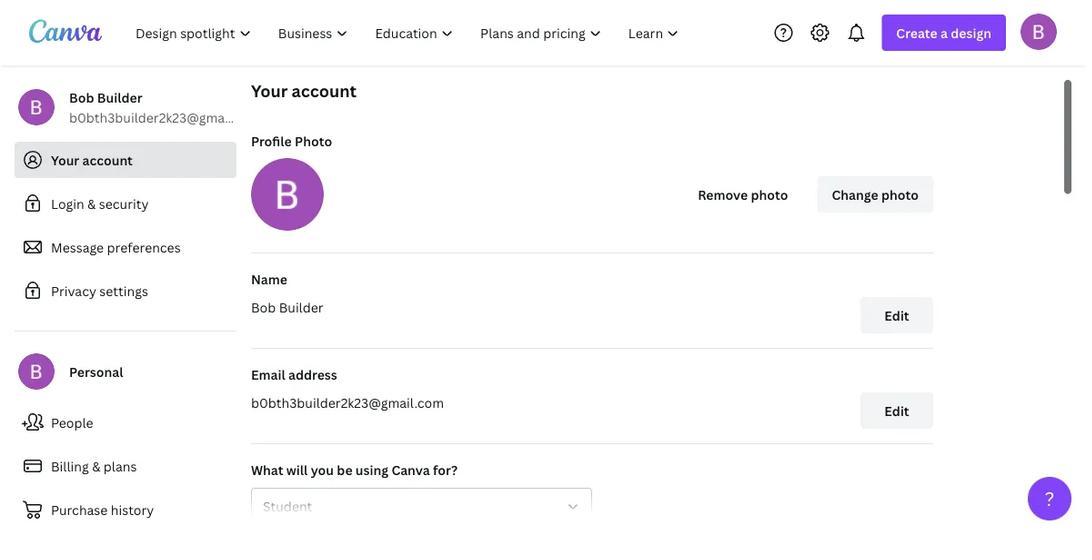 Task type: vqa. For each thing, say whether or not it's contained in the screenshot.
Your projects
no



Task type: describe. For each thing, give the bounding box(es) containing it.
canva
[[392, 462, 430, 479]]

login
[[51, 195, 84, 212]]

using
[[356, 462, 389, 479]]

personal
[[69, 364, 123, 381]]

builder for bob builder b0bth3builder2k23@gmail.com
[[97, 89, 142, 106]]

0 vertical spatial your
[[251, 80, 288, 102]]

security
[[99, 195, 149, 212]]

edit for b0bth3builder2k23@gmail.com
[[885, 403, 910, 420]]

be
[[337, 462, 353, 479]]

account inside "your account" link
[[82, 152, 133, 169]]

top level navigation element
[[124, 15, 695, 51]]

plans
[[104, 458, 137, 475]]

will
[[287, 462, 308, 479]]

message preferences
[[51, 239, 181, 256]]

billing
[[51, 458, 89, 475]]

Student button
[[251, 489, 592, 525]]

remove photo
[[698, 186, 789, 203]]

privacy
[[51, 283, 96, 300]]

profile photo
[[251, 132, 332, 150]]

1 vertical spatial your account
[[51, 152, 133, 169]]

login & security
[[51, 195, 149, 212]]

privacy settings link
[[15, 273, 237, 309]]

edit button for b0bth3builder2k23@gmail.com
[[861, 393, 934, 430]]

create
[[897, 24, 938, 41]]

bob for bob builder b0bth3builder2k23@gmail.com
[[69, 89, 94, 106]]

builder for bob builder
[[279, 299, 324, 316]]

billing & plans link
[[15, 449, 237, 485]]

purchase history link
[[15, 492, 237, 529]]

purchase
[[51, 502, 108, 519]]

remove
[[698, 186, 748, 203]]

bob builder image
[[1021, 13, 1057, 50]]

create a design button
[[882, 15, 1006, 51]]

edit button for bob builder
[[861, 298, 934, 334]]

& for billing
[[92, 458, 100, 475]]

message
[[51, 239, 104, 256]]

? button
[[1028, 478, 1072, 521]]

0 vertical spatial b0bth3builder2k23@gmail.com
[[69, 109, 262, 126]]

for?
[[433, 462, 458, 479]]



Task type: locate. For each thing, give the bounding box(es) containing it.
1 edit button from the top
[[861, 298, 934, 334]]

bob down the name
[[251, 299, 276, 316]]

email address
[[251, 366, 337, 384]]

you
[[311, 462, 334, 479]]

edit button
[[861, 298, 934, 334], [861, 393, 934, 430]]

what will you be using canva for?
[[251, 462, 458, 479]]

remove photo button
[[684, 177, 803, 213]]

1 vertical spatial builder
[[279, 299, 324, 316]]

1 vertical spatial edit button
[[861, 393, 934, 430]]

a
[[941, 24, 948, 41]]

& left plans
[[92, 458, 100, 475]]

profile
[[251, 132, 292, 150]]

?
[[1045, 486, 1055, 512]]

change photo
[[832, 186, 919, 203]]

create a design
[[897, 24, 992, 41]]

bob builder b0bth3builder2k23@gmail.com
[[69, 89, 262, 126]]

1 vertical spatial b0bth3builder2k23@gmail.com
[[251, 394, 444, 412]]

0 vertical spatial edit
[[885, 307, 910, 324]]

b0bth3builder2k23@gmail.com up "your account" link
[[69, 109, 262, 126]]

people link
[[15, 405, 237, 441]]

0 horizontal spatial builder
[[97, 89, 142, 106]]

billing & plans
[[51, 458, 137, 475]]

your account up photo
[[251, 80, 357, 102]]

1 vertical spatial edit
[[885, 403, 910, 420]]

builder inside bob builder b0bth3builder2k23@gmail.com
[[97, 89, 142, 106]]

0 vertical spatial your account
[[251, 80, 357, 102]]

privacy settings
[[51, 283, 148, 300]]

bob inside bob builder b0bth3builder2k23@gmail.com
[[69, 89, 94, 106]]

your account
[[251, 80, 357, 102], [51, 152, 133, 169]]

bob builder
[[251, 299, 324, 316]]

0 vertical spatial account
[[292, 80, 357, 102]]

builder down the name
[[279, 299, 324, 316]]

0 vertical spatial edit button
[[861, 298, 934, 334]]

0 horizontal spatial bob
[[69, 89, 94, 106]]

change photo button
[[818, 177, 934, 213]]

edit
[[885, 307, 910, 324], [885, 403, 910, 420]]

1 horizontal spatial builder
[[279, 299, 324, 316]]

bob
[[69, 89, 94, 106], [251, 299, 276, 316]]

your
[[251, 80, 288, 102], [51, 152, 79, 169]]

1 horizontal spatial bob
[[251, 299, 276, 316]]

2 edit from the top
[[885, 403, 910, 420]]

preferences
[[107, 239, 181, 256]]

& for login
[[87, 195, 96, 212]]

0 horizontal spatial photo
[[751, 186, 789, 203]]

photo right remove
[[751, 186, 789, 203]]

1 horizontal spatial your account
[[251, 80, 357, 102]]

photo inside button
[[882, 186, 919, 203]]

1 vertical spatial your
[[51, 152, 79, 169]]

your account link
[[15, 142, 237, 178]]

your account up login & security
[[51, 152, 133, 169]]

design
[[951, 24, 992, 41]]

change
[[832, 186, 879, 203]]

photo
[[751, 186, 789, 203], [882, 186, 919, 203]]

builder
[[97, 89, 142, 106], [279, 299, 324, 316]]

message preferences link
[[15, 229, 237, 266]]

address
[[288, 366, 337, 384]]

1 photo from the left
[[751, 186, 789, 203]]

1 vertical spatial &
[[92, 458, 100, 475]]

0 horizontal spatial account
[[82, 152, 133, 169]]

history
[[111, 502, 154, 519]]

settings
[[99, 283, 148, 300]]

people
[[51, 415, 93, 432]]

what
[[251, 462, 283, 479]]

your up the profile
[[251, 80, 288, 102]]

b0bth3builder2k23@gmail.com
[[69, 109, 262, 126], [251, 394, 444, 412]]

photo for change photo
[[882, 186, 919, 203]]

photo right the change
[[882, 186, 919, 203]]

1 vertical spatial account
[[82, 152, 133, 169]]

2 photo from the left
[[882, 186, 919, 203]]

login & security link
[[15, 186, 237, 222]]

0 horizontal spatial your account
[[51, 152, 133, 169]]

email
[[251, 366, 285, 384]]

1 vertical spatial bob
[[251, 299, 276, 316]]

bob for bob builder
[[251, 299, 276, 316]]

1 horizontal spatial photo
[[882, 186, 919, 203]]

0 vertical spatial builder
[[97, 89, 142, 106]]

bob up "your account" link
[[69, 89, 94, 106]]

edit for bob builder
[[885, 307, 910, 324]]

purchase history
[[51, 502, 154, 519]]

builder up "your account" link
[[97, 89, 142, 106]]

&
[[87, 195, 96, 212], [92, 458, 100, 475]]

account up login & security
[[82, 152, 133, 169]]

name
[[251, 271, 287, 288]]

account up photo
[[292, 80, 357, 102]]

0 vertical spatial &
[[87, 195, 96, 212]]

1 edit from the top
[[885, 307, 910, 324]]

b0bth3builder2k23@gmail.com down address
[[251, 394, 444, 412]]

0 vertical spatial bob
[[69, 89, 94, 106]]

photo
[[295, 132, 332, 150]]

account
[[292, 80, 357, 102], [82, 152, 133, 169]]

photo for remove photo
[[751, 186, 789, 203]]

2 edit button from the top
[[861, 393, 934, 430]]

& right login at the left top
[[87, 195, 96, 212]]

1 horizontal spatial your
[[251, 80, 288, 102]]

student
[[263, 498, 312, 516]]

your up login at the left top
[[51, 152, 79, 169]]

1 horizontal spatial account
[[292, 80, 357, 102]]

0 horizontal spatial your
[[51, 152, 79, 169]]

photo inside button
[[751, 186, 789, 203]]



